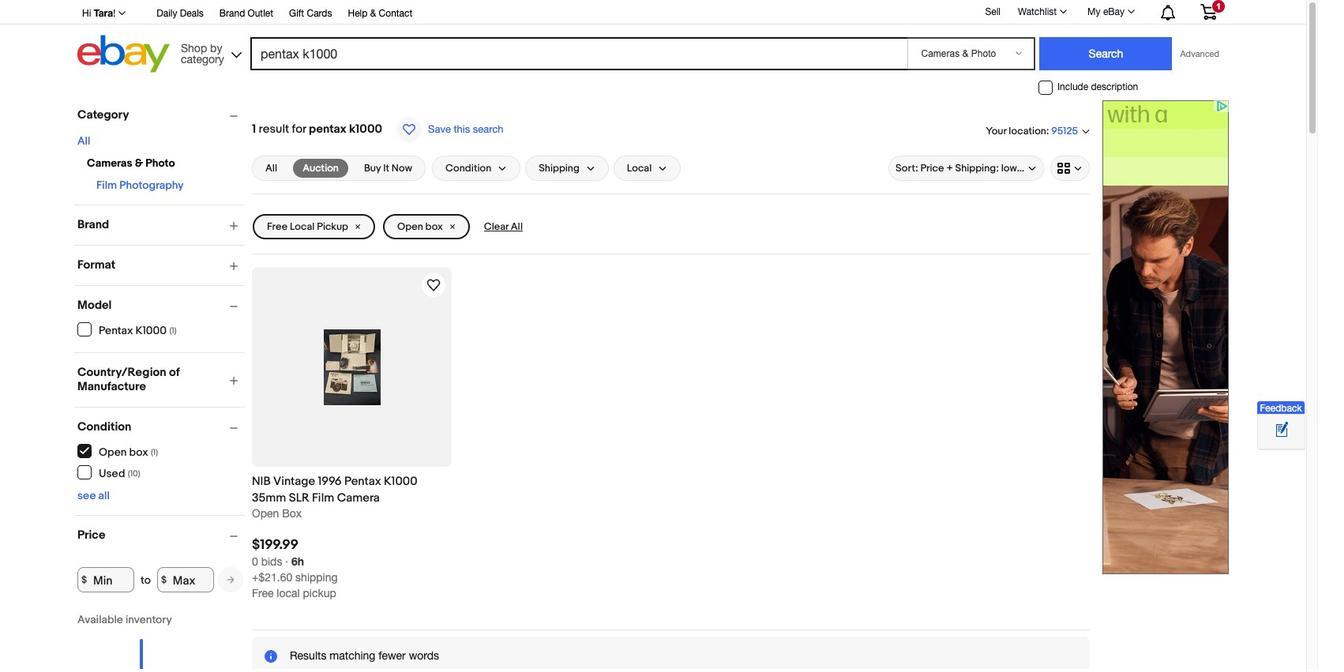 Task type: locate. For each thing, give the bounding box(es) containing it.
condition
[[446, 162, 492, 175], [77, 420, 131, 435]]

2 horizontal spatial all
[[511, 220, 523, 233]]

$ for maximum value in $ text box
[[161, 574, 167, 586]]

vintage
[[273, 474, 315, 489]]

1 vertical spatial condition button
[[77, 420, 245, 435]]

open inside the open box link
[[397, 220, 423, 233]]

film down cameras in the left top of the page
[[96, 179, 117, 192]]

condition down save this search
[[446, 162, 492, 175]]

pentax up camera
[[345, 474, 381, 489]]

0
[[252, 556, 258, 569]]

1 horizontal spatial price
[[921, 162, 945, 175]]

& for contact
[[370, 8, 376, 19]]

help & contact
[[348, 8, 413, 19]]

Auction selected text field
[[303, 161, 339, 175]]

all down the 'category'
[[77, 134, 90, 148]]

brand
[[220, 8, 245, 19], [77, 217, 109, 232]]

free left 'pickup'
[[267, 220, 288, 233]]

bids
[[261, 556, 282, 569]]

watch nib vintage 1996 pentax k1000 35mm slr film camera image
[[425, 276, 444, 295]]

0 horizontal spatial all
[[77, 134, 90, 148]]

model button
[[77, 298, 245, 313]]

shop
[[181, 41, 207, 54]]

1 vertical spatial film
[[312, 491, 335, 506]]

0 vertical spatial open
[[397, 220, 423, 233]]

of
[[169, 365, 180, 380]]

condition button up open box (1)
[[77, 420, 245, 435]]

& for photo
[[135, 156, 143, 170]]

condition up open box (1)
[[77, 420, 131, 435]]

2 vertical spatial open
[[252, 508, 279, 520]]

none submit inside 'shop by category' banner
[[1040, 37, 1173, 70]]

condition button
[[432, 156, 521, 181], [77, 420, 245, 435]]

1 horizontal spatial all link
[[256, 159, 287, 178]]

35mm
[[252, 491, 286, 506]]

1 horizontal spatial open
[[252, 508, 279, 520]]

nib vintage 1996 pentax k1000 35mm slr film camera heading
[[252, 474, 418, 506]]

see all button
[[77, 489, 110, 503]]

brand inside brand outlet link
[[220, 8, 245, 19]]

$
[[81, 574, 87, 586], [161, 574, 167, 586]]

open down now
[[397, 220, 423, 233]]

1 horizontal spatial condition
[[446, 162, 492, 175]]

1 vertical spatial box
[[129, 445, 148, 459]]

price button
[[77, 528, 245, 543]]

all
[[77, 134, 90, 148], [266, 162, 278, 175], [511, 220, 523, 233]]

local
[[277, 588, 300, 600]]

0 vertical spatial price
[[921, 162, 945, 175]]

0 vertical spatial brand
[[220, 8, 245, 19]]

clear
[[484, 220, 509, 233]]

it
[[383, 162, 390, 175]]

by
[[210, 41, 222, 54]]

film down 1996
[[312, 491, 335, 506]]

0 vertical spatial box
[[426, 220, 443, 233]]

1 horizontal spatial box
[[426, 220, 443, 233]]

this
[[454, 123, 470, 135]]

0 horizontal spatial local
[[290, 220, 315, 233]]

nib vintage 1996 pentax k1000 35mm slr film camera image
[[324, 329, 381, 405]]

0 horizontal spatial 1
[[252, 122, 256, 137]]

save this search button
[[392, 116, 509, 143]]

box
[[426, 220, 443, 233], [129, 445, 148, 459]]

open for open box
[[397, 220, 423, 233]]

pentax inside nib vintage 1996 pentax k1000 35mm slr film camera open box
[[345, 474, 381, 489]]

1 horizontal spatial $
[[161, 574, 167, 586]]

1 vertical spatial &
[[135, 156, 143, 170]]

&
[[370, 8, 376, 19], [135, 156, 143, 170]]

(1) for pentax k1000
[[169, 325, 177, 335]]

1 vertical spatial 1
[[252, 122, 256, 137]]

1 vertical spatial pentax
[[345, 474, 381, 489]]

0 horizontal spatial all link
[[77, 134, 90, 148]]

box inside $199.99 main content
[[426, 220, 443, 233]]

film photography
[[96, 179, 184, 192]]

sort: price + shipping: lowest first
[[896, 162, 1053, 175]]

open down 35mm
[[252, 508, 279, 520]]

& right help
[[370, 8, 376, 19]]

price down see all 'button'
[[77, 528, 105, 543]]

1 horizontal spatial brand
[[220, 8, 245, 19]]

0 horizontal spatial (1)
[[151, 447, 158, 457]]

help & contact link
[[348, 6, 413, 23]]

(1) inside pentax k1000 (1)
[[169, 325, 177, 335]]

None submit
[[1040, 37, 1173, 70]]

daily deals
[[157, 8, 204, 19]]

0 vertical spatial pentax
[[99, 324, 133, 337]]

0 horizontal spatial condition button
[[77, 420, 245, 435]]

$ right to
[[161, 574, 167, 586]]

1 horizontal spatial (1)
[[169, 325, 177, 335]]

open up used
[[99, 445, 127, 459]]

1 horizontal spatial film
[[312, 491, 335, 506]]

pickup
[[303, 588, 337, 600]]

1 inside main content
[[252, 122, 256, 137]]

sell link
[[979, 6, 1008, 17]]

1 horizontal spatial pentax
[[345, 474, 381, 489]]

buy
[[364, 162, 381, 175]]

pickup
[[317, 220, 348, 233]]

0 vertical spatial local
[[627, 162, 652, 175]]

1 horizontal spatial &
[[370, 8, 376, 19]]

pentax down model
[[99, 324, 133, 337]]

1 vertical spatial condition
[[77, 420, 131, 435]]

all for all link inside $199.99 main content
[[266, 162, 278, 175]]

k1000 down model 'dropdown button'
[[135, 324, 167, 337]]

box up watch nib vintage 1996 pentax k1000 35mm slr film camera image
[[426, 220, 443, 233]]

+$21.60
[[252, 572, 293, 584]]

1 left 'result'
[[252, 122, 256, 137]]

condition button down save this search
[[432, 156, 521, 181]]

0 horizontal spatial k1000
[[135, 324, 167, 337]]

1 horizontal spatial k1000
[[384, 474, 418, 489]]

brand left outlet
[[220, 8, 245, 19]]

advertisement region
[[1103, 100, 1230, 575]]

95125
[[1052, 125, 1079, 138]]

2 vertical spatial all
[[511, 220, 523, 233]]

words
[[409, 650, 439, 663]]

1 horizontal spatial all
[[266, 162, 278, 175]]

2 $ from the left
[[161, 574, 167, 586]]

your location : 95125
[[986, 125, 1079, 138]]

0 horizontal spatial film
[[96, 179, 117, 192]]

1 vertical spatial open
[[99, 445, 127, 459]]

price left +
[[921, 162, 945, 175]]

feedback
[[1261, 403, 1303, 414]]

2 horizontal spatial open
[[397, 220, 423, 233]]

$ up available at the bottom
[[81, 574, 87, 586]]

1 vertical spatial brand
[[77, 217, 109, 232]]

help
[[348, 8, 368, 19]]

camera
[[337, 491, 380, 506]]

sort:
[[896, 162, 919, 175]]

0 horizontal spatial $
[[81, 574, 87, 586]]

film
[[96, 179, 117, 192], [312, 491, 335, 506]]

0 horizontal spatial box
[[129, 445, 148, 459]]

(1) inside open box (1)
[[151, 447, 158, 457]]

(1)
[[169, 325, 177, 335], [151, 447, 158, 457]]

free
[[267, 220, 288, 233], [252, 588, 274, 600]]

0 vertical spatial (1)
[[169, 325, 177, 335]]

0 vertical spatial 1
[[1217, 2, 1222, 11]]

1 vertical spatial free
[[252, 588, 274, 600]]

all link down the 'category'
[[77, 134, 90, 148]]

cameras
[[87, 156, 132, 170]]

!
[[113, 8, 116, 19]]

k1000 right 1996
[[384, 474, 418, 489]]

1 horizontal spatial 1
[[1217, 2, 1222, 11]]

0 vertical spatial &
[[370, 8, 376, 19]]

available inventory
[[77, 613, 172, 627]]

nib vintage 1996 pentax k1000 35mm slr film camera link
[[252, 474, 452, 507]]

1 for 1 result for pentax k1000
[[252, 122, 256, 137]]

(1) for open box
[[151, 447, 158, 457]]

format
[[77, 258, 116, 273]]

1 vertical spatial all
[[266, 162, 278, 175]]

1 vertical spatial (1)
[[151, 447, 158, 457]]

0 vertical spatial all
[[77, 134, 90, 148]]

gift cards
[[289, 8, 332, 19]]

local
[[627, 162, 652, 175], [290, 220, 315, 233]]

photography
[[120, 179, 184, 192]]

1 vertical spatial all link
[[256, 159, 287, 178]]

ebay
[[1104, 6, 1125, 17]]

box up (10)
[[129, 445, 148, 459]]

1 vertical spatial k1000
[[384, 474, 418, 489]]

& inside "link"
[[370, 8, 376, 19]]

k1000
[[349, 122, 382, 137]]

location
[[1009, 125, 1047, 137]]

k1000
[[135, 324, 167, 337], [384, 474, 418, 489]]

all right clear
[[511, 220, 523, 233]]

& left photo
[[135, 156, 143, 170]]

$199.99 main content
[[246, 100, 1097, 669]]

brand button
[[77, 217, 245, 232]]

1 horizontal spatial local
[[627, 162, 652, 175]]

price inside dropdown button
[[921, 162, 945, 175]]

local right shipping dropdown button
[[627, 162, 652, 175]]

brand up format
[[77, 217, 109, 232]]

all link down 'result'
[[256, 159, 287, 178]]

0 vertical spatial condition
[[446, 162, 492, 175]]

1 $ from the left
[[81, 574, 87, 586]]

results
[[290, 650, 327, 663]]

$199.99
[[252, 538, 299, 554]]

0 horizontal spatial brand
[[77, 217, 109, 232]]

(10)
[[128, 468, 140, 479]]

free down +$21.60
[[252, 588, 274, 600]]

brand for brand outlet
[[220, 8, 245, 19]]

open
[[397, 220, 423, 233], [99, 445, 127, 459], [252, 508, 279, 520]]

0 vertical spatial condition button
[[432, 156, 521, 181]]

0 vertical spatial free
[[267, 220, 288, 233]]

now
[[392, 162, 412, 175]]

0 horizontal spatial condition
[[77, 420, 131, 435]]

1 result for pentax k1000
[[252, 122, 382, 137]]

0 horizontal spatial open
[[99, 445, 127, 459]]

0 horizontal spatial price
[[77, 528, 105, 543]]

1996
[[318, 474, 342, 489]]

all down 'result'
[[266, 162, 278, 175]]

1 up advanced
[[1217, 2, 1222, 11]]

k1000 inside nib vintage 1996 pentax k1000 35mm slr film camera open box
[[384, 474, 418, 489]]

local left 'pickup'
[[290, 220, 315, 233]]

0 vertical spatial k1000
[[135, 324, 167, 337]]

1 inside account navigation
[[1217, 2, 1222, 11]]

sort: price + shipping: lowest first button
[[889, 156, 1053, 181]]

format button
[[77, 258, 245, 273]]

0 horizontal spatial &
[[135, 156, 143, 170]]



Task type: vqa. For each thing, say whether or not it's contained in the screenshot.
leftmost Price
yes



Task type: describe. For each thing, give the bounding box(es) containing it.
my
[[1088, 6, 1101, 17]]

buy it now
[[364, 162, 412, 175]]

:
[[1047, 125, 1050, 137]]

cameras & photo
[[87, 156, 175, 170]]

shop by category button
[[174, 35, 245, 69]]

hi tara !
[[82, 7, 116, 19]]

all for the topmost all link
[[77, 134, 90, 148]]

my ebay
[[1088, 6, 1125, 17]]

film inside nib vintage 1996 pentax k1000 35mm slr film camera open box
[[312, 491, 335, 506]]

watchlist link
[[1010, 2, 1075, 21]]

see
[[77, 489, 96, 503]]

0 vertical spatial film
[[96, 179, 117, 192]]

save
[[428, 123, 451, 135]]

hi
[[82, 8, 91, 19]]

clear all link
[[478, 214, 530, 239]]

deals
[[180, 8, 204, 19]]

daily deals link
[[157, 6, 204, 23]]

model
[[77, 298, 112, 313]]

+
[[947, 162, 954, 175]]

brand for brand
[[77, 217, 109, 232]]

account navigation
[[73, 0, 1230, 24]]

inventory
[[126, 613, 172, 627]]

available
[[77, 613, 123, 627]]

used (10)
[[99, 467, 140, 480]]

open box
[[397, 220, 443, 233]]

to
[[141, 573, 151, 587]]

1 for 1
[[1217, 2, 1222, 11]]

outlet
[[248, 8, 273, 19]]

description
[[1092, 81, 1139, 93]]

used
[[99, 467, 125, 480]]

first
[[1035, 162, 1053, 175]]

brand outlet link
[[220, 6, 273, 23]]

cards
[[307, 8, 332, 19]]

photo
[[146, 156, 175, 170]]

pentax
[[309, 122, 347, 137]]

1 vertical spatial local
[[290, 220, 315, 233]]

nib
[[252, 474, 271, 489]]

open inside nib vintage 1996 pentax k1000 35mm slr film camera open box
[[252, 508, 279, 520]]

advanced link
[[1173, 38, 1228, 70]]

fewer
[[379, 650, 406, 663]]

nib vintage 1996 pentax k1000 35mm slr film camera open box
[[252, 474, 418, 520]]

open box (1)
[[99, 445, 158, 459]]

results matching fewer words region
[[252, 637, 1091, 669]]

pentax k1000 (1)
[[99, 324, 177, 337]]

include description
[[1058, 81, 1139, 93]]

1 vertical spatial price
[[77, 528, 105, 543]]

country/region of manufacture button
[[77, 365, 245, 394]]

box for open box (1)
[[129, 445, 148, 459]]

box
[[282, 508, 302, 520]]

shipping button
[[526, 156, 609, 181]]

condition inside condition dropdown button
[[446, 162, 492, 175]]

all link inside $199.99 main content
[[256, 159, 287, 178]]

listing options selector. gallery view selected. image
[[1058, 162, 1083, 175]]

$ for the minimum value in $ "text field"
[[81, 574, 87, 586]]

clear all
[[484, 220, 523, 233]]

Maximum Value in $ text field
[[157, 567, 214, 593]]

open box link
[[383, 214, 470, 239]]

box for open box
[[426, 220, 443, 233]]

local inside dropdown button
[[627, 162, 652, 175]]

free local pickup
[[267, 220, 348, 233]]

Search for anything text field
[[253, 39, 905, 69]]

6h
[[292, 555, 304, 569]]

watchlist
[[1019, 6, 1057, 17]]

contact
[[379, 8, 413, 19]]

film photography link
[[96, 179, 184, 192]]

search
[[473, 123, 504, 135]]

shipping
[[296, 572, 338, 584]]

1 horizontal spatial condition button
[[432, 156, 521, 181]]

graph of available inventory between $0 and $1000+ image
[[77, 613, 212, 669]]

lowest
[[1002, 162, 1032, 175]]

0 vertical spatial all link
[[77, 134, 90, 148]]

daily
[[157, 8, 177, 19]]

gift
[[289, 8, 304, 19]]

·
[[286, 556, 289, 569]]

Minimum Value in $ text field
[[77, 567, 134, 593]]

all
[[98, 489, 110, 503]]

manufacture
[[77, 379, 146, 394]]

slr
[[289, 491, 310, 506]]

open for open box (1)
[[99, 445, 127, 459]]

shop by category
[[181, 41, 224, 65]]

advanced
[[1181, 49, 1220, 58]]

category
[[77, 107, 129, 122]]

shop by category banner
[[73, 0, 1230, 77]]

shipping:
[[956, 162, 1000, 175]]

tara
[[94, 7, 113, 19]]

free inside $199.99 0 bids · 6h +$21.60 shipping free local pickup
[[252, 588, 274, 600]]

country/region of manufacture
[[77, 365, 180, 394]]

see all
[[77, 489, 110, 503]]

free local pickup link
[[253, 214, 375, 239]]

$199.99 0 bids · 6h +$21.60 shipping free local pickup
[[252, 538, 338, 600]]

result
[[259, 122, 289, 137]]

brand outlet
[[220, 8, 273, 19]]

sell
[[986, 6, 1001, 17]]

0 horizontal spatial pentax
[[99, 324, 133, 337]]



